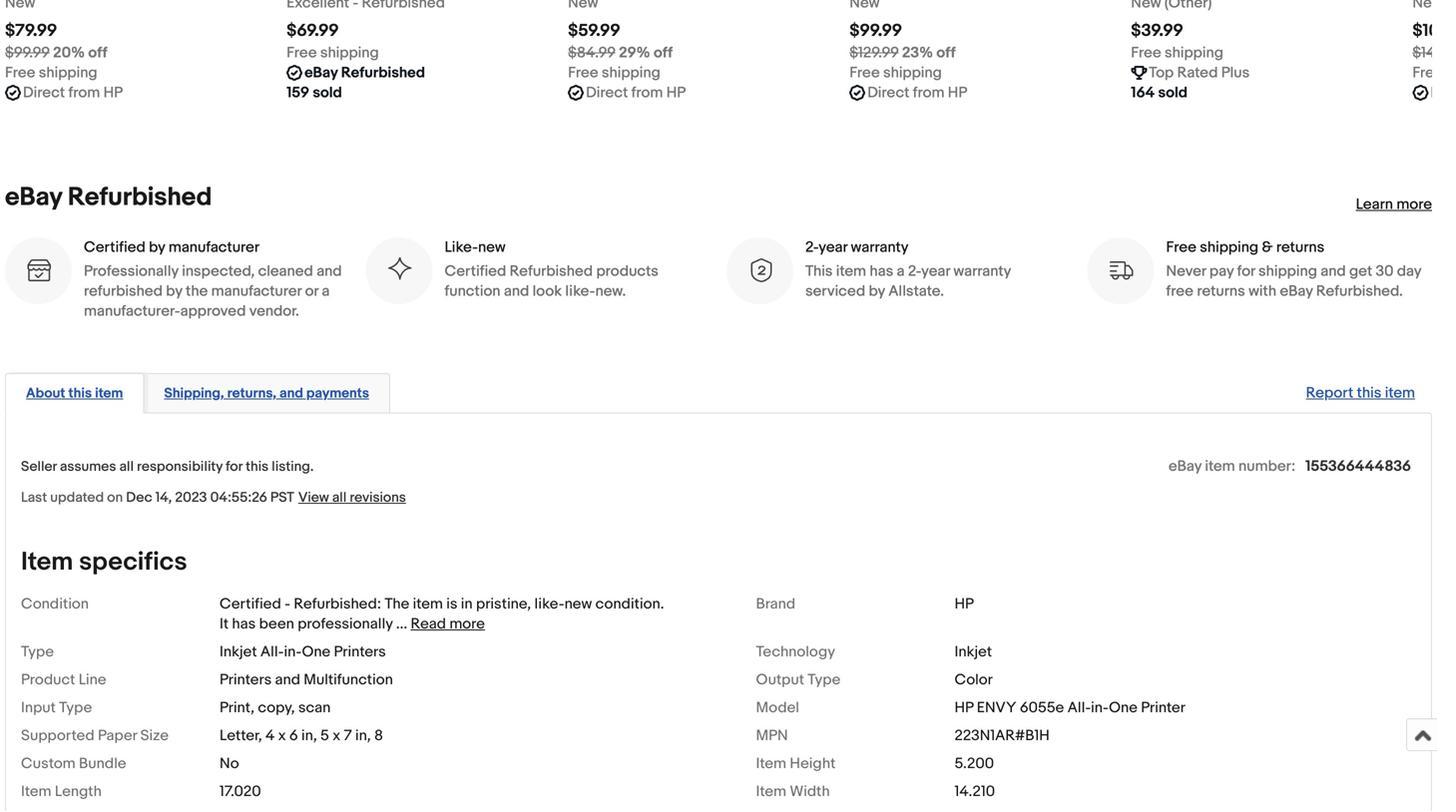 Task type: locate. For each thing, give the bounding box(es) containing it.
this right the report
[[1357, 384, 1382, 402]]

this for about
[[68, 385, 92, 402]]

certified up function
[[445, 262, 507, 280]]

item
[[21, 547, 73, 578], [756, 756, 787, 774], [21, 783, 51, 801], [756, 783, 787, 801]]

2 horizontal spatial direct from hp text field
[[868, 83, 968, 103]]

direct from hp down '$84.99 29% off free shipping' on the top
[[586, 84, 686, 102]]

1 horizontal spatial 2-
[[908, 262, 922, 280]]

seller assumes all responsibility for this listing.
[[21, 459, 314, 476]]

has up the "allstate."
[[870, 262, 894, 280]]

free shipping text field for $79.99
[[5, 63, 98, 83]]

0 vertical spatial year
[[819, 238, 848, 256]]

2 direct from hp from the left
[[586, 84, 686, 102]]

$129.99 23% off free shipping
[[850, 44, 956, 82]]

and left get at the right of page
[[1321, 262, 1347, 280]]

0 vertical spatial warranty
[[851, 238, 909, 256]]

type for output type
[[808, 672, 841, 690]]

with details__icon image left function
[[386, 257, 413, 284]]

ebay refurbished up professionally
[[5, 182, 212, 213]]

one left printer
[[1109, 700, 1138, 718]]

all right view
[[332, 490, 347, 507]]

direct from hp text field down '$84.99 29% off free shipping' on the top
[[586, 83, 686, 103]]

free inside '$84.99 29% off free shipping'
[[568, 64, 599, 82]]

1 in, from the left
[[302, 728, 317, 746]]

like-
[[445, 238, 478, 256]]

supported paper size
[[21, 728, 169, 746]]

0 vertical spatial new
[[478, 238, 506, 256]]

3 off from the left
[[937, 44, 956, 62]]

2 sold from the left
[[1159, 84, 1188, 102]]

0 horizontal spatial printers
[[220, 672, 272, 690]]

returns right &
[[1277, 238, 1325, 256]]

printers up multifunction
[[334, 644, 386, 662]]

3 from from the left
[[913, 84, 945, 102]]

specifics
[[79, 547, 187, 578]]

164 sold text field
[[1132, 83, 1188, 103]]

1 horizontal spatial sold
[[1159, 84, 1188, 102]]

$39.99 text field
[[1132, 20, 1184, 41]]

$99.99 up the $129.99
[[850, 20, 903, 41]]

item
[[836, 262, 867, 280], [1386, 384, 1416, 402], [95, 385, 123, 402], [1206, 458, 1236, 476], [413, 596, 443, 614]]

by
[[149, 238, 165, 256], [166, 282, 182, 300], [869, 282, 885, 300]]

1 vertical spatial ebay refurbished
[[5, 182, 212, 213]]

off inside $129.99 23% off free shipping
[[937, 44, 956, 62]]

1 horizontal spatial from
[[632, 84, 663, 102]]

technology
[[756, 644, 836, 662]]

hp
[[103, 84, 123, 102], [667, 84, 686, 102], [948, 84, 968, 102], [955, 596, 974, 614], [955, 700, 974, 718]]

$99.99 for $99.99 20% off free shipping
[[5, 44, 50, 62]]

$59.99 text field
[[568, 20, 621, 41]]

refurbished inside text field
[[341, 64, 425, 82]]

and inside certified by manufacturer professionally inspected, cleaned and refurbished by the manufacturer or a manufacturer-approved vendor.
[[317, 262, 342, 280]]

0 horizontal spatial free shipping
[[287, 44, 379, 62]]

inkjet up color
[[955, 644, 993, 662]]

refurbished up professionally
[[68, 182, 212, 213]]

like- for new.
[[566, 282, 596, 300]]

0 vertical spatial a
[[897, 262, 905, 280]]

products
[[597, 262, 659, 280]]

1 horizontal spatial direct
[[586, 84, 628, 102]]

free shipping text field for $99.99
[[850, 63, 942, 83]]

item for item specifics
[[21, 547, 73, 578]]

new inside like-new certified refurbished products function and look like-new.
[[478, 238, 506, 256]]

like- right the pristine,
[[535, 596, 565, 614]]

item right the report
[[1386, 384, 1416, 402]]

0 horizontal spatial more
[[450, 616, 485, 634]]

Free text field
[[1413, 63, 1438, 83]]

from down $99.99 20% off free shipping
[[68, 84, 100, 102]]

about this item button
[[26, 384, 123, 403]]

like- inside certified - refurbished: the item is in pristine, like-new condition. it has been professionally ...
[[535, 596, 565, 614]]

direct down '$84.99 29% off free shipping' on the top
[[586, 84, 628, 102]]

free shipping text field for $59.99
[[568, 63, 661, 83]]

1 horizontal spatial by
[[166, 282, 182, 300]]

0 horizontal spatial from
[[68, 84, 100, 102]]

all
[[119, 459, 134, 476], [332, 490, 347, 507]]

5.200
[[955, 756, 995, 774]]

1 vertical spatial all-
[[1068, 700, 1091, 718]]

by up professionally
[[149, 238, 165, 256]]

sold inside text box
[[313, 84, 342, 102]]

14,
[[156, 490, 172, 507]]

free shipping text field down the $129.99
[[850, 63, 942, 83]]

by left the "allstate."
[[869, 282, 885, 300]]

supported
[[21, 728, 95, 746]]

0 horizontal spatial in,
[[302, 728, 317, 746]]

1 direct from the left
[[23, 84, 65, 102]]

new inside certified - refurbished: the item is in pristine, like-new condition. it has been professionally ...
[[565, 596, 592, 614]]

2- up the "allstate."
[[908, 262, 922, 280]]

0 horizontal spatial inkjet
[[220, 644, 257, 662]]

free down previous price $149.99 27% off text field
[[1413, 64, 1438, 82]]

14.210
[[955, 783, 996, 801]]

0 vertical spatial $99.99
[[850, 20, 903, 41]]

direct from hp text field down $129.99 23% off free shipping
[[868, 83, 968, 103]]

copy,
[[258, 700, 295, 718]]

Free shipping text field
[[287, 43, 379, 63], [5, 63, 98, 83], [568, 63, 661, 83], [850, 63, 942, 83]]

0 horizontal spatial x
[[278, 728, 286, 746]]

with details__icon image left refurbished
[[25, 257, 52, 284]]

shipping down 29%
[[602, 64, 661, 82]]

product line
[[21, 672, 106, 690]]

look
[[533, 282, 562, 300]]

2 horizontal spatial this
[[1357, 384, 1382, 402]]

refurbished up 159 sold text box
[[341, 64, 425, 82]]

0 horizontal spatial like-
[[535, 596, 565, 614]]

1 horizontal spatial type
[[59, 700, 92, 718]]

1 x from the left
[[278, 728, 286, 746]]

year up the "allstate."
[[922, 262, 951, 280]]

shipping inside $129.99 23% off free shipping
[[884, 64, 942, 82]]

in- right '6055e'
[[1091, 700, 1109, 718]]

Top Rated Plus text field
[[1149, 63, 1250, 83]]

0 vertical spatial all
[[119, 459, 134, 476]]

certified inside certified - refurbished: the item is in pristine, like-new condition. it has been professionally ...
[[220, 596, 281, 614]]

and inside like-new certified refurbished products function and look like-new.
[[504, 282, 529, 300]]

direct from hp down $99.99 20% off free shipping
[[23, 84, 123, 102]]

0 horizontal spatial in-
[[284, 644, 302, 662]]

shipping, returns, and payments button
[[164, 384, 369, 403]]

item inside certified - refurbished: the item is in pristine, like-new condition. it has been professionally ...
[[413, 596, 443, 614]]

$99.99 inside $99.99 20% off free shipping
[[5, 44, 50, 62]]

None text field
[[287, 0, 445, 13], [568, 0, 598, 13], [1431, 83, 1438, 103], [287, 0, 445, 13], [568, 0, 598, 13], [1431, 83, 1438, 103]]

1 horizontal spatial all-
[[1068, 700, 1091, 718]]

last updated on dec 14, 2023 04:55:26 pst view all revisions
[[21, 490, 406, 507]]

2 horizontal spatial type
[[808, 672, 841, 690]]

direct down $99.99 20% off free shipping
[[23, 84, 65, 102]]

1 vertical spatial more
[[450, 616, 485, 634]]

$69.99 text field
[[287, 20, 339, 41]]

0 vertical spatial all-
[[261, 644, 284, 662]]

0 horizontal spatial sold
[[313, 84, 342, 102]]

0 vertical spatial has
[[870, 262, 894, 280]]

has right it
[[232, 616, 256, 634]]

top rated plus
[[1149, 64, 1250, 82]]

off inside '$84.99 29% off free shipping'
[[654, 44, 673, 62]]

free shipping text field down 20%
[[5, 63, 98, 83]]

manufacturer up inspected, at the top of the page
[[169, 238, 260, 256]]

2 inkjet from the left
[[955, 644, 993, 662]]

item up the read
[[413, 596, 443, 614]]

2 free shipping from the left
[[1132, 44, 1224, 62]]

0 horizontal spatial for
[[226, 459, 243, 476]]

1 vertical spatial new
[[565, 596, 592, 614]]

item for item height
[[756, 756, 787, 774]]

a up the "allstate."
[[897, 262, 905, 280]]

2 off from the left
[[654, 44, 673, 62]]

off for $59.99
[[654, 44, 673, 62]]

inkjet down it
[[220, 644, 257, 662]]

0 vertical spatial refurbished
[[341, 64, 425, 82]]

0 horizontal spatial all
[[119, 459, 134, 476]]

envy
[[977, 700, 1017, 718]]

item right about in the left of the page
[[95, 385, 123, 402]]

2 from from the left
[[632, 84, 663, 102]]

this
[[1357, 384, 1382, 402], [68, 385, 92, 402], [246, 459, 269, 476]]

free shipping text field down 29%
[[568, 63, 661, 83]]

height
[[790, 756, 836, 774]]

2 with details__icon image from the left
[[386, 257, 413, 284]]

1 horizontal spatial off
[[654, 44, 673, 62]]

more for read more
[[450, 616, 485, 634]]

vendor.
[[249, 302, 299, 320]]

direct from hp down $129.99 23% off free shipping
[[868, 84, 968, 102]]

type down the technology
[[808, 672, 841, 690]]

item for item length
[[21, 783, 51, 801]]

manufacturer
[[169, 238, 260, 256], [211, 282, 302, 300]]

off right 20%
[[88, 44, 107, 62]]

3 direct from the left
[[868, 84, 910, 102]]

paper
[[98, 728, 137, 746]]

view all revisions link
[[294, 489, 406, 507]]

off for $79.99
[[88, 44, 107, 62]]

print,
[[220, 700, 255, 718]]

sold inside text box
[[1159, 84, 1188, 102]]

in, right 6
[[302, 728, 317, 746]]

off right 23%
[[937, 44, 956, 62]]

shipping inside '$84.99 29% off free shipping'
[[602, 64, 661, 82]]

direct from hp text field for $99.99
[[868, 83, 968, 103]]

1 horizontal spatial this
[[246, 459, 269, 476]]

1 vertical spatial has
[[232, 616, 256, 634]]

plus
[[1222, 64, 1250, 82]]

1 horizontal spatial a
[[897, 262, 905, 280]]

1 horizontal spatial certified
[[220, 596, 281, 614]]

tab list
[[5, 369, 1433, 414]]

direct down $129.99 23% off free shipping
[[868, 84, 910, 102]]

1 horizontal spatial returns
[[1277, 238, 1325, 256]]

0 vertical spatial more
[[1397, 195, 1433, 213]]

certified up professionally
[[84, 238, 146, 256]]

type down product line
[[59, 700, 92, 718]]

0 horizontal spatial certified
[[84, 238, 146, 256]]

has inside 2-year warranty this item has a 2-year warranty serviced by allstate.
[[870, 262, 894, 280]]

0 horizontal spatial direct
[[23, 84, 65, 102]]

direct from hp text field down $99.99 20% off free shipping
[[23, 83, 123, 103]]

about this item
[[26, 385, 123, 402]]

free shipping up top
[[1132, 44, 1224, 62]]

shipping down 23%
[[884, 64, 942, 82]]

1 horizontal spatial more
[[1397, 195, 1433, 213]]

sold down top
[[1159, 84, 1188, 102]]

shipping
[[320, 44, 379, 62], [1165, 44, 1224, 62], [39, 64, 98, 82], [602, 64, 661, 82], [884, 64, 942, 82], [1200, 238, 1259, 256], [1259, 262, 1318, 280]]

on
[[107, 490, 123, 507]]

a inside certified by manufacturer professionally inspected, cleaned and refurbished by the manufacturer or a manufacturer-approved vendor.
[[322, 282, 330, 300]]

with
[[1249, 282, 1277, 300]]

from for $59.99
[[632, 84, 663, 102]]

been
[[259, 616, 294, 634]]

1 horizontal spatial direct from hp text field
[[586, 83, 686, 103]]

$149
[[1413, 44, 1438, 62]]

type up the product
[[21, 644, 54, 662]]

and right returns,
[[280, 385, 303, 402]]

year up this
[[819, 238, 848, 256]]

3 direct from hp from the left
[[868, 84, 968, 102]]

4 with details__icon image from the left
[[1108, 257, 1135, 284]]

length
[[55, 783, 102, 801]]

ebay
[[305, 64, 338, 82], [5, 182, 62, 213], [1280, 282, 1313, 300], [1169, 458, 1202, 476]]

this left listing.
[[246, 459, 269, 476]]

eBay Refurbished text field
[[305, 63, 425, 83]]

2- up this
[[806, 238, 819, 256]]

&
[[1263, 238, 1273, 256]]

shipping up rated
[[1165, 44, 1224, 62]]

1 vertical spatial refurbished
[[68, 182, 212, 213]]

hp down $99.99 20% off free shipping
[[103, 84, 123, 102]]

all-
[[261, 644, 284, 662], [1068, 700, 1091, 718]]

in, right 7
[[355, 728, 371, 746]]

certified inside certified by manufacturer professionally inspected, cleaned and refurbished by the manufacturer or a manufacturer-approved vendor.
[[84, 238, 146, 256]]

type for input type
[[59, 700, 92, 718]]

this inside "button"
[[68, 385, 92, 402]]

1 horizontal spatial inkjet
[[955, 644, 993, 662]]

certified up been
[[220, 596, 281, 614]]

1 sold from the left
[[313, 84, 342, 102]]

with details__icon image for professionally inspected, cleaned and refurbished by the manufacturer or a manufacturer-approved vendor.
[[25, 257, 52, 284]]

printers
[[334, 644, 386, 662], [220, 672, 272, 690]]

$99.99 for $99.99
[[850, 20, 903, 41]]

and up or
[[317, 262, 342, 280]]

and left look
[[504, 282, 529, 300]]

pay
[[1210, 262, 1234, 280]]

item down item height
[[756, 783, 787, 801]]

1 vertical spatial returns
[[1197, 282, 1246, 300]]

free shipping down $69.99 text field
[[287, 44, 379, 62]]

1 horizontal spatial in-
[[1091, 700, 1109, 718]]

free down the $129.99
[[850, 64, 880, 82]]

one up 'printers and multifunction'
[[302, 644, 331, 662]]

2 horizontal spatial off
[[937, 44, 956, 62]]

2 horizontal spatial from
[[913, 84, 945, 102]]

0 vertical spatial one
[[302, 644, 331, 662]]

0 horizontal spatial all-
[[261, 644, 284, 662]]

1 horizontal spatial new
[[565, 596, 592, 614]]

tab list containing about this item
[[5, 369, 1433, 414]]

a right or
[[322, 282, 330, 300]]

multifunction
[[304, 672, 393, 690]]

0 horizontal spatial warranty
[[851, 238, 909, 256]]

2 horizontal spatial by
[[869, 282, 885, 300]]

1 vertical spatial $99.99
[[5, 44, 50, 62]]

164 sold
[[1132, 84, 1188, 102]]

in- up 'printers and multifunction'
[[284, 644, 302, 662]]

sold
[[313, 84, 342, 102], [1159, 84, 1188, 102]]

ebay refurbished up 159 sold text box
[[305, 64, 425, 82]]

1 horizontal spatial direct from hp
[[586, 84, 686, 102]]

8
[[374, 728, 383, 746]]

item down mpn
[[756, 756, 787, 774]]

refurbished inside like-new certified refurbished products function and look like-new.
[[510, 262, 593, 280]]

new left condition.
[[565, 596, 592, 614]]

3 with details__icon image from the left
[[747, 257, 774, 284]]

2 direct from hp text field from the left
[[586, 83, 686, 103]]

direct from hp text field for $59.99
[[586, 83, 686, 103]]

free shipping
[[287, 44, 379, 62], [1132, 44, 1224, 62]]

with details__icon image
[[25, 257, 52, 284], [386, 257, 413, 284], [747, 257, 774, 284], [1108, 257, 1135, 284]]

3 direct from hp text field from the left
[[868, 83, 968, 103]]

1 vertical spatial manufacturer
[[211, 282, 302, 300]]

off for $99.99
[[937, 44, 956, 62]]

certified for refurbished
[[84, 238, 146, 256]]

certified inside like-new certified refurbished products function and look like-new.
[[445, 262, 507, 280]]

x left 6
[[278, 728, 286, 746]]

29%
[[619, 44, 651, 62]]

learn
[[1356, 195, 1394, 213]]

$129.99
[[850, 44, 899, 62]]

0 horizontal spatial new
[[478, 238, 506, 256]]

with details__icon image left this
[[747, 257, 774, 284]]

shipping up ebay refurbished text field on the left top
[[320, 44, 379, 62]]

ebay inside free shipping & returns never pay for shipping and get 30 day free returns with ebay refurbished.
[[1280, 282, 1313, 300]]

like- inside like-new certified refurbished products function and look like-new.
[[566, 282, 596, 300]]

refurbished up look
[[510, 262, 593, 280]]

2 vertical spatial type
[[59, 700, 92, 718]]

0 vertical spatial type
[[21, 644, 54, 662]]

direct from hp
[[23, 84, 123, 102], [586, 84, 686, 102], [868, 84, 968, 102]]

no
[[220, 756, 239, 774]]

2 direct from the left
[[586, 84, 628, 102]]

sold right '159'
[[313, 84, 342, 102]]

previous price $84.99 29% off text field
[[568, 43, 673, 63]]

free
[[287, 44, 317, 62], [1132, 44, 1162, 62], [5, 64, 35, 82], [568, 64, 599, 82], [850, 64, 880, 82], [1413, 64, 1438, 82], [1167, 238, 1197, 256]]

0 horizontal spatial $99.99
[[5, 44, 50, 62]]

23%
[[902, 44, 934, 62]]

free down $69.99 text field
[[287, 44, 317, 62]]

1 free shipping from the left
[[287, 44, 379, 62]]

this right about in the left of the page
[[68, 385, 92, 402]]

manufacturer up vendor.
[[211, 282, 302, 300]]

free down $39.99
[[1132, 44, 1162, 62]]

1 horizontal spatial like-
[[566, 282, 596, 300]]

1 inkjet from the left
[[220, 644, 257, 662]]

1 horizontal spatial for
[[1238, 262, 1256, 280]]

listing.
[[272, 459, 314, 476]]

1 vertical spatial for
[[226, 459, 243, 476]]

0 vertical spatial 2-
[[806, 238, 819, 256]]

with details__icon image for this item has a 2-year warranty serviced by allstate.
[[747, 257, 774, 284]]

1 horizontal spatial in,
[[355, 728, 371, 746]]

item up serviced at the right of page
[[836, 262, 867, 280]]

1 horizontal spatial free shipping
[[1132, 44, 1224, 62]]

item inside "button"
[[95, 385, 123, 402]]

1 vertical spatial like-
[[535, 596, 565, 614]]

None text field
[[5, 0, 35, 13], [850, 0, 880, 13], [1132, 0, 1212, 13], [1413, 0, 1438, 13], [5, 0, 35, 13], [850, 0, 880, 13], [1132, 0, 1212, 13], [1413, 0, 1438, 13]]

off inside $99.99 20% off free shipping
[[88, 44, 107, 62]]

1 horizontal spatial ebay refurbished
[[305, 64, 425, 82]]

159
[[287, 84, 310, 102]]

2 horizontal spatial certified
[[445, 262, 507, 280]]

1 off from the left
[[88, 44, 107, 62]]

2 vertical spatial refurbished
[[510, 262, 593, 280]]

1 from from the left
[[68, 84, 100, 102]]

$149 free
[[1413, 44, 1438, 82]]

from down $129.99 23% off free shipping
[[913, 84, 945, 102]]

2 horizontal spatial direct from hp
[[868, 84, 968, 102]]

free up never
[[1167, 238, 1197, 256]]

manufacturer-
[[84, 302, 180, 320]]

serviced
[[806, 282, 866, 300]]

returns
[[1277, 238, 1325, 256], [1197, 282, 1246, 300]]

like- right look
[[566, 282, 596, 300]]

free down $84.99
[[568, 64, 599, 82]]

1 vertical spatial warranty
[[954, 262, 1011, 280]]

off
[[88, 44, 107, 62], [654, 44, 673, 62], [937, 44, 956, 62]]

by inside 2-year warranty this item has a 2-year warranty serviced by allstate.
[[869, 282, 885, 300]]

1 direct from hp from the left
[[23, 84, 123, 102]]

0 vertical spatial certified
[[84, 238, 146, 256]]

1 horizontal spatial refurbished
[[341, 64, 425, 82]]

1 with details__icon image from the left
[[25, 257, 52, 284]]

more for learn more
[[1397, 195, 1433, 213]]

0 vertical spatial for
[[1238, 262, 1256, 280]]

day
[[1398, 262, 1422, 280]]

report this item link
[[1297, 374, 1426, 412]]

item down custom
[[21, 783, 51, 801]]

has
[[870, 262, 894, 280], [232, 616, 256, 634]]

shipping down &
[[1259, 262, 1318, 280]]

for right pay
[[1238, 262, 1256, 280]]

0 horizontal spatial a
[[322, 282, 330, 300]]

revisions
[[350, 490, 406, 507]]

2 horizontal spatial direct
[[868, 84, 910, 102]]

1 vertical spatial type
[[808, 672, 841, 690]]

item inside 2-year warranty this item has a 2-year warranty serviced by allstate.
[[836, 262, 867, 280]]

inkjet for inkjet
[[955, 644, 993, 662]]

hp down color
[[955, 700, 974, 718]]

refurbished:
[[294, 596, 381, 614]]

0 horizontal spatial type
[[21, 644, 54, 662]]

off right 29%
[[654, 44, 673, 62]]

custom
[[21, 756, 76, 774]]

$99.99 down $79.99 text field
[[5, 44, 50, 62]]

printers up print,
[[220, 672, 272, 690]]

free down 'previous price $99.99 20% off' text box
[[5, 64, 35, 82]]

1 horizontal spatial $99.99
[[850, 20, 903, 41]]

hp down $129.99 23% off free shipping
[[948, 84, 968, 102]]

1 vertical spatial all
[[332, 490, 347, 507]]

this for report
[[1357, 384, 1382, 402]]

read more
[[411, 616, 485, 634]]

with details__icon image for never pay for shipping and get 30 day free returns with ebay refurbished.
[[1108, 257, 1135, 284]]

1 direct from hp text field from the left
[[23, 83, 123, 103]]

all- down been
[[261, 644, 284, 662]]

professionally
[[298, 616, 393, 634]]

more right learn
[[1397, 195, 1433, 213]]

Direct from HP text field
[[23, 83, 123, 103], [586, 83, 686, 103], [868, 83, 968, 103]]

0 horizontal spatial off
[[88, 44, 107, 62]]



Task type: vqa. For each thing, say whether or not it's contained in the screenshot.
FREE SHIPPING associated with $39.99
yes



Task type: describe. For each thing, give the bounding box(es) containing it.
free inside text field
[[1132, 44, 1162, 62]]

get
[[1350, 262, 1373, 280]]

returns,
[[227, 385, 276, 402]]

$59.99
[[568, 20, 621, 41]]

sold for $39.99
[[1159, 84, 1188, 102]]

0 horizontal spatial year
[[819, 238, 848, 256]]

shipping, returns, and payments
[[164, 385, 369, 402]]

1 vertical spatial year
[[922, 262, 951, 280]]

159 sold
[[287, 84, 342, 102]]

number:
[[1239, 458, 1296, 476]]

free inside $99.99 20% off free shipping
[[5, 64, 35, 82]]

pst
[[270, 490, 294, 507]]

30
[[1376, 262, 1394, 280]]

item specifics
[[21, 547, 187, 578]]

Free shipping text field
[[1132, 43, 1224, 63]]

direct for $79.99
[[23, 84, 65, 102]]

input
[[21, 700, 56, 718]]

responsibility
[[137, 459, 223, 476]]

has inside certified - refurbished: the item is in pristine, like-new condition. it has been professionally ...
[[232, 616, 256, 634]]

like- for new
[[535, 596, 565, 614]]

6055e
[[1020, 700, 1065, 718]]

certified for pristine,
[[220, 596, 281, 614]]

new.
[[596, 282, 626, 300]]

free shipping text field down $69.99 text field
[[287, 43, 379, 63]]

0 vertical spatial in-
[[284, 644, 302, 662]]

shipping inside text field
[[1165, 44, 1224, 62]]

certified by manufacturer professionally inspected, cleaned and refurbished by the manufacturer or a manufacturer-approved vendor.
[[84, 238, 342, 320]]

$39.99
[[1132, 20, 1184, 41]]

159 sold text field
[[287, 83, 342, 103]]

-
[[285, 596, 291, 614]]

cleaned
[[258, 262, 313, 280]]

about
[[26, 385, 65, 402]]

7
[[344, 728, 352, 746]]

$10 text field
[[1413, 20, 1438, 41]]

ebay inside text field
[[305, 64, 338, 82]]

from for $99.99
[[913, 84, 945, 102]]

1 horizontal spatial printers
[[334, 644, 386, 662]]

color
[[955, 672, 993, 690]]

allstate.
[[889, 282, 944, 300]]

size
[[140, 728, 169, 746]]

free inside text box
[[287, 44, 317, 62]]

0 horizontal spatial one
[[302, 644, 331, 662]]

$79.99 text field
[[5, 20, 57, 41]]

0 horizontal spatial ebay refurbished
[[5, 182, 212, 213]]

item width
[[756, 783, 830, 801]]

1 vertical spatial in-
[[1091, 700, 1109, 718]]

mpn
[[756, 728, 788, 746]]

item height
[[756, 756, 836, 774]]

...
[[396, 616, 407, 634]]

print, copy, scan
[[220, 700, 331, 718]]

$99.99 text field
[[850, 20, 903, 41]]

hp for $59.99
[[667, 84, 686, 102]]

hp for $99.99
[[948, 84, 968, 102]]

free inside $129.99 23% off free shipping
[[850, 64, 880, 82]]

and inside free shipping & returns never pay for shipping and get 30 day free returns with ebay refurbished.
[[1321, 262, 1347, 280]]

17.020
[[220, 783, 261, 801]]

custom bundle
[[21, 756, 126, 774]]

bundle
[[79, 756, 126, 774]]

and inside button
[[280, 385, 303, 402]]

from for $79.99
[[68, 84, 100, 102]]

direct from hp text field for $79.99
[[23, 83, 123, 103]]

164
[[1132, 84, 1155, 102]]

previous price $149.99 27% off text field
[[1413, 43, 1438, 63]]

function
[[445, 282, 501, 300]]

6
[[289, 728, 298, 746]]

printers and multifunction
[[220, 672, 393, 690]]

2 x from the left
[[333, 728, 341, 746]]

output type
[[756, 672, 841, 690]]

direct for $99.99
[[868, 84, 910, 102]]

in
[[461, 596, 473, 614]]

never
[[1167, 262, 1207, 280]]

input type
[[21, 700, 92, 718]]

read more button
[[411, 616, 485, 634]]

0 vertical spatial manufacturer
[[169, 238, 260, 256]]

payments
[[306, 385, 369, 402]]

it
[[220, 616, 229, 634]]

free inside free shipping & returns never pay for shipping and get 30 day free returns with ebay refurbished.
[[1167, 238, 1197, 256]]

1 horizontal spatial one
[[1109, 700, 1138, 718]]

ebay item number: 155366444836
[[1169, 458, 1412, 476]]

line
[[79, 672, 106, 690]]

2 in, from the left
[[355, 728, 371, 746]]

0 horizontal spatial by
[[149, 238, 165, 256]]

shipping inside $99.99 20% off free shipping
[[39, 64, 98, 82]]

sold for $69.99
[[313, 84, 342, 102]]

hp for $79.99
[[103, 84, 123, 102]]

0 horizontal spatial refurbished
[[68, 182, 212, 213]]

assumes
[[60, 459, 116, 476]]

$10
[[1413, 20, 1438, 41]]

read
[[411, 616, 446, 634]]

$79.99
[[5, 20, 57, 41]]

item for item width
[[756, 783, 787, 801]]

top
[[1149, 64, 1174, 82]]

0 vertical spatial returns
[[1277, 238, 1325, 256]]

this
[[806, 262, 833, 280]]

previous price $99.99 20% off text field
[[5, 43, 107, 63]]

2-year warranty this item has a 2-year warranty serviced by allstate.
[[806, 238, 1011, 300]]

width
[[790, 783, 830, 801]]

direct for $59.99
[[586, 84, 628, 102]]

learn more
[[1356, 195, 1433, 213]]

pristine,
[[476, 596, 531, 614]]

direct from hp for $59.99
[[586, 84, 686, 102]]

item left number:
[[1206, 458, 1236, 476]]

1 vertical spatial 2-
[[908, 262, 922, 280]]

direct from hp for $79.99
[[23, 84, 123, 102]]

free shipping for $69.99
[[287, 44, 379, 62]]

scan
[[298, 700, 331, 718]]

professionally
[[84, 262, 179, 280]]

shipping up pay
[[1200, 238, 1259, 256]]

shipping,
[[164, 385, 224, 402]]

hp envy 6055e all-in-one printer
[[955, 700, 1186, 718]]

inkjet for inkjet all-in-one printers
[[220, 644, 257, 662]]

direct from hp for $99.99
[[868, 84, 968, 102]]

dec
[[126, 490, 152, 507]]

0 horizontal spatial returns
[[1197, 282, 1246, 300]]

5
[[321, 728, 329, 746]]

model
[[756, 700, 800, 718]]

0 vertical spatial ebay refurbished
[[305, 64, 425, 82]]

hp up color
[[955, 596, 974, 614]]

previous price $129.99 23% off text field
[[850, 43, 956, 63]]

for inside free shipping & returns never pay for shipping and get 30 day free returns with ebay refurbished.
[[1238, 262, 1256, 280]]

with details__icon image for certified refurbished products function and look like-new.
[[386, 257, 413, 284]]

1 vertical spatial printers
[[220, 672, 272, 690]]

condition
[[21, 596, 89, 614]]

approved
[[180, 302, 246, 320]]

04:55:26
[[210, 490, 267, 507]]

free shipping for $39.99
[[1132, 44, 1224, 62]]

$84.99
[[568, 44, 616, 62]]

155366444836
[[1306, 458, 1412, 476]]

1 horizontal spatial all
[[332, 490, 347, 507]]

and up "copy,"
[[275, 672, 300, 690]]

free shipping & returns never pay for shipping and get 30 day free returns with ebay refurbished.
[[1167, 238, 1422, 300]]

output
[[756, 672, 805, 690]]

a inside 2-year warranty this item has a 2-year warranty serviced by allstate.
[[897, 262, 905, 280]]

refurbished.
[[1317, 282, 1404, 300]]

condition.
[[596, 596, 664, 614]]

inspected,
[[182, 262, 255, 280]]

printer
[[1141, 700, 1186, 718]]



